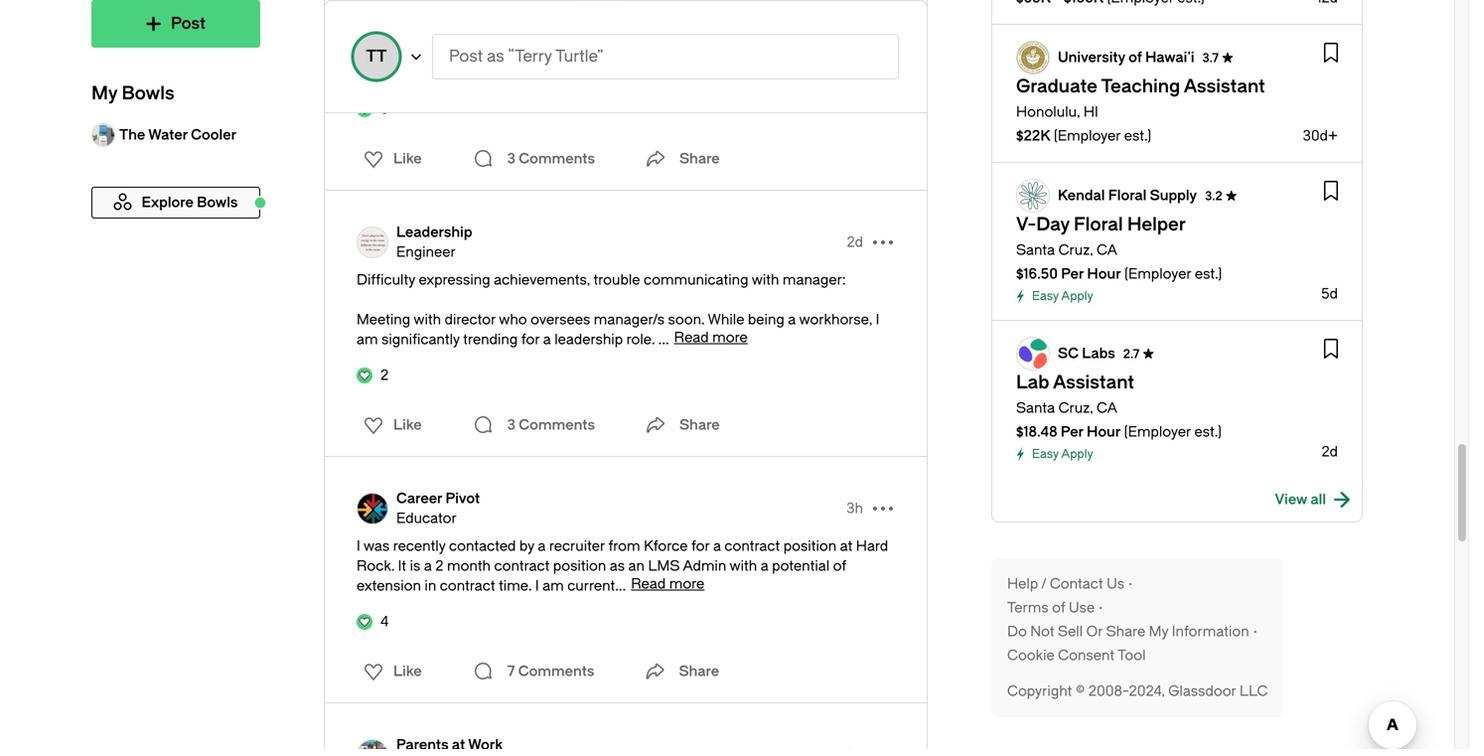 Task type: vqa. For each thing, say whether or not it's contained in the screenshot.
the 1 link corresponding to in
no



Task type: describe. For each thing, give the bounding box(es) containing it.
post
[[449, 47, 483, 66]]

expressing
[[419, 272, 490, 288]]

1 horizontal spatial position
[[784, 538, 837, 554]]

cruz, inside v-day floral helper santa cruz, ca $16.50 per hour (employer est.)
[[1059, 242, 1093, 258]]

i left "was"
[[357, 538, 360, 554]]

2 vertical spatial contract
[[440, 578, 495, 594]]

hard
[[856, 538, 888, 554]]

$22k
[[1016, 128, 1051, 144]]

significantly
[[382, 331, 460, 348]]

read for lms
[[631, 576, 666, 592]]

a left potential
[[761, 558, 769, 574]]

recently
[[393, 538, 446, 554]]

easy for santa
[[1032, 447, 1059, 461]]

easy for floral
[[1032, 289, 1059, 303]]

terms
[[1007, 600, 1049, 616]]

0 vertical spatial ex
[[380, 25, 395, 42]]

llc
[[1240, 683, 1268, 699]]

university of hawai'i 3.7 ★
[[1058, 49, 1234, 65]]

use
[[1069, 600, 1095, 616]]

like for 2
[[393, 417, 422, 433]]

labs
[[1082, 345, 1115, 361]]

1 vertical spatial ex
[[868, 45, 883, 62]]

read for unit
[[612, 63, 647, 79]]

information
[[1172, 623, 1249, 640]]

0 horizontal spatial position
[[553, 558, 606, 574]]

share for while
[[680, 417, 720, 433]]

or
[[1086, 623, 1103, 640]]

kendal floral supply logo image
[[1017, 180, 1049, 212]]

the water cooler link
[[91, 115, 260, 155]]

all inside my ex and i own 2/3 and 1/3 of a two-family house. the two units' areas are about 50/50. i moved to the second unit since we broke up (not long ago). today, my ex said he would change all locks in bot
[[503, 65, 518, 81]]

read more for unit
[[612, 63, 686, 79]]

of inside help / contact us terms of use do not sell or share my information cookie consent tool
[[1052, 600, 1065, 616]]

water
[[148, 127, 188, 143]]

long
[[732, 45, 761, 62]]

sell
[[1058, 623, 1083, 640]]

v-day floral helper link
[[1016, 214, 1186, 235]]

a inside my ex and i own 2/3 and 1/3 of a two-family house. the two units' areas are about 50/50. i moved to the second unit since we broke up (not long ago). today, my ex said he would change all locks in bot
[[557, 25, 564, 42]]

share inside help / contact us terms of use do not sell or share my information cookie consent tool
[[1106, 623, 1146, 640]]

sc labs 2.7 ★
[[1058, 345, 1155, 361]]

i inside difficulty expressing achievements, trouble communicating with manager: meeting with director who oversees manager/s soon. while being a workhorse, i am significantly trending for a leadership role.
[[876, 311, 880, 328]]

more for unit
[[650, 63, 686, 79]]

leadership
[[555, 331, 623, 348]]

view all link
[[1275, 490, 1350, 510]]

3 comments for second
[[507, 151, 595, 167]]

lab assistant santa cruz, ca $18.48 per hour (employer est.)
[[1016, 372, 1222, 440]]

career pivot educator
[[396, 490, 480, 527]]

as inside i was recently contacted by a recruiter from kforce for a contract position at hard rock. it is a 2 month contract position as an lms admin with a potential of extension in contract time. i am current
[[610, 558, 625, 574]]

role.
[[626, 331, 655, 348]]

like for 4
[[393, 663, 422, 680]]

my for my ex and i own 2/3 and 1/3 of a two-family house. the two units' areas are about 50/50. i moved to the second unit since we broke up (not long ago). today, my ex said he would change all locks in bot
[[357, 25, 376, 42]]

read for role.
[[674, 329, 709, 346]]

for inside i was recently contacted by a recruiter from kforce for a contract position at hard rock. it is a 2 month contract position as an lms admin with a potential of extension in contract time. i am current
[[691, 538, 710, 554]]

assistant inside lab assistant santa cruz, ca $18.48 per hour (employer est.)
[[1053, 372, 1135, 393]]

0 vertical spatial 3
[[380, 101, 389, 117]]

lab
[[1016, 372, 1049, 393]]

help / contact us terms of use do not sell or share my information cookie consent tool
[[1007, 576, 1249, 664]]

extension
[[357, 578, 421, 594]]

my bowls
[[91, 83, 174, 104]]

change
[[450, 65, 499, 81]]

potential
[[772, 558, 830, 574]]

soon.
[[668, 311, 705, 328]]

7
[[507, 663, 515, 680]]

sc labs logo image
[[1017, 338, 1049, 370]]

(employer inside lab assistant santa cruz, ca $18.48 per hour (employer est.)
[[1124, 424, 1191, 440]]

0 vertical spatial floral
[[1108, 187, 1147, 203]]

t t
[[366, 47, 387, 66]]

cookie consent tool link
[[1007, 646, 1146, 666]]

as inside post as "terry turtle" button
[[487, 47, 504, 66]]

est.) inside v-day floral helper santa cruz, ca $16.50 per hour (employer est.)
[[1195, 266, 1222, 282]]

hour inside v-day floral helper santa cruz, ca $16.50 per hour (employer est.)
[[1087, 266, 1121, 282]]

the water cooler
[[119, 127, 237, 143]]

est.) inside lab assistant santa cruz, ca $18.48 per hour (employer est.)
[[1195, 424, 1222, 440]]

an
[[628, 558, 645, 574]]

two-
[[568, 25, 599, 42]]

educator button
[[396, 509, 480, 529]]

career
[[396, 490, 442, 507]]

my for my bowls
[[91, 83, 117, 104]]

cookie
[[1007, 647, 1055, 664]]

50/50.
[[357, 45, 399, 62]]

ca inside lab assistant santa cruz, ca $18.48 per hour (employer est.)
[[1097, 400, 1118, 416]]

more actions image
[[867, 493, 899, 525]]

view all
[[1275, 491, 1326, 508]]

he
[[387, 65, 404, 81]]

more actions image
[[867, 227, 899, 258]]

2024,
[[1129, 683, 1165, 699]]

family
[[599, 25, 639, 42]]

3 for ex
[[507, 151, 516, 167]]

consent
[[1058, 647, 1115, 664]]

is
[[410, 558, 421, 574]]

$16.50
[[1016, 266, 1058, 282]]

share button for 7 comments
[[639, 652, 719, 691]]

7 comments
[[507, 663, 595, 680]]

2 and from the left
[[490, 25, 515, 42]]

of inside i was recently contacted by a recruiter from kforce for a contract position at hard rock. it is a 2 month contract position as an lms admin with a potential of extension in contract time. i am current
[[833, 558, 846, 574]]

share button for 3 comments
[[640, 405, 720, 445]]

more for lms
[[669, 576, 705, 592]]

(employer inside v-day floral helper santa cruz, ca $16.50 per hour (employer est.)
[[1125, 266, 1192, 282]]

like for 3
[[393, 151, 422, 167]]

santa inside lab assistant santa cruz, ca $18.48 per hour (employer est.)
[[1016, 400, 1055, 416]]

apply for santa
[[1061, 447, 1093, 461]]

month
[[447, 558, 491, 574]]

4
[[380, 613, 389, 630]]

career pivot link
[[396, 489, 480, 509]]

2d link
[[847, 232, 863, 252]]

of inside my ex and i own 2/3 and 1/3 of a two-family house. the two units' areas are about 50/50. i moved to the second unit since we broke up (not long ago). today, my ex said he would change all locks in bot
[[540, 25, 553, 42]]

santa inside v-day floral helper santa cruz, ca $16.50 per hour (employer est.)
[[1016, 242, 1055, 258]]

easy apply for floral
[[1032, 289, 1093, 303]]

2.7
[[1123, 347, 1140, 361]]

kendal
[[1058, 187, 1105, 203]]

helper
[[1127, 214, 1186, 235]]

i right time.
[[535, 578, 539, 594]]

my
[[844, 45, 864, 62]]

kforce
[[644, 538, 688, 554]]

current
[[567, 578, 615, 594]]

i left own
[[426, 25, 430, 42]]

per inside v-day floral helper santa cruz, ca $16.50 per hour (employer est.)
[[1061, 266, 1084, 282]]

with inside i was recently contacted by a recruiter from kforce for a contract position at hard rock. it is a 2 month contract position as an lms admin with a potential of extension in contract time. i am current
[[730, 558, 757, 574]]

post as "terry turtle" button
[[432, 34, 899, 79]]

2 t from the left
[[377, 47, 387, 66]]

the
[[475, 45, 497, 62]]

1 vertical spatial all
[[1311, 491, 1326, 508]]

3 for expressing
[[507, 417, 516, 433]]

easy apply for santa
[[1032, 447, 1093, 461]]

communicating
[[644, 272, 749, 288]]

time.
[[499, 578, 532, 594]]

jobs list element
[[992, 0, 1362, 478]]

3.2
[[1205, 189, 1223, 203]]

am inside difficulty expressing achievements, trouble communicating with manager: meeting with director who oversees manager/s soon. while being a workhorse, i am significantly trending for a leadership role.
[[357, 331, 378, 348]]

manager:
[[783, 272, 846, 288]]

a right being
[[788, 311, 796, 328]]

share button
[[640, 139, 720, 179]]

cruz, inside lab assistant santa cruz, ca $18.48 per hour (employer est.)
[[1059, 400, 1093, 416]]

apply for floral
[[1061, 289, 1093, 303]]

my ex and i own 2/3 and 1/3 of a two-family house. the two units' areas are about 50/50. i moved to the second unit since we broke up (not long ago). today, my ex said he would change all locks in bot
[[357, 25, 887, 81]]

said
[[357, 65, 384, 81]]

hi
[[1084, 104, 1099, 120]]

cooler
[[191, 127, 237, 143]]

trending
[[463, 331, 518, 348]]

post as "terry turtle"
[[449, 47, 604, 66]]

since
[[581, 45, 616, 62]]

read more button for unit
[[612, 63, 686, 79]]

units'
[[746, 25, 781, 42]]

0 horizontal spatial 2
[[380, 367, 389, 383]]

3h link
[[847, 499, 863, 519]]



Task type: locate. For each thing, give the bounding box(es) containing it.
image for post author image for educator
[[357, 493, 388, 525]]

...
[[596, 65, 607, 81], [658, 331, 669, 348], [615, 578, 626, 594]]

comments for career pivot
[[518, 663, 595, 680]]

1 hour from the top
[[1087, 266, 1121, 282]]

assistant down 3.7
[[1184, 76, 1265, 97]]

contract down month
[[440, 578, 495, 594]]

do
[[1007, 623, 1027, 640]]

0 horizontal spatial my
[[91, 83, 117, 104]]

hour down v-day floral helper link
[[1087, 266, 1121, 282]]

difficulty expressing achievements, trouble communicating with manager: meeting with director who oversees manager/s soon. while being a workhorse, i am significantly trending for a leadership role.
[[357, 272, 880, 348]]

of down at
[[833, 558, 846, 574]]

1 vertical spatial my
[[91, 83, 117, 104]]

position up potential
[[784, 538, 837, 554]]

3 comments for leadership
[[507, 417, 595, 433]]

1 vertical spatial 2d
[[1322, 444, 1338, 460]]

like down extension
[[393, 663, 422, 680]]

image for post author image up "was"
[[357, 493, 388, 525]]

with right admin
[[730, 558, 757, 574]]

read more for role.
[[674, 329, 748, 346]]

1 vertical spatial easy
[[1032, 447, 1059, 461]]

5d
[[1322, 286, 1338, 302]]

image for post author image for engineer
[[357, 227, 388, 258]]

of up 'teaching'
[[1129, 49, 1142, 65]]

3
[[380, 101, 389, 117], [507, 151, 516, 167], [507, 417, 516, 433]]

oversees
[[531, 311, 590, 328]]

to
[[459, 45, 472, 62]]

1 like from the top
[[393, 151, 422, 167]]

while
[[708, 311, 745, 328]]

★ right 3.2
[[1225, 189, 1238, 203]]

2 vertical spatial ★
[[1142, 347, 1155, 361]]

in inside i was recently contacted by a recruiter from kforce for a contract position at hard rock. it is a 2 month contract position as an lms admin with a potential of extension in contract time. i am current
[[425, 578, 436, 594]]

0 vertical spatial est.)
[[1124, 128, 1152, 144]]

1 vertical spatial image for post author image
[[357, 493, 388, 525]]

lms
[[648, 558, 680, 574]]

1 vertical spatial more
[[712, 329, 748, 346]]

recruiter
[[549, 538, 605, 554]]

1 vertical spatial apply
[[1061, 447, 1093, 461]]

like up leadership
[[393, 151, 422, 167]]

1 vertical spatial for
[[691, 538, 710, 554]]

of left use
[[1052, 600, 1065, 616]]

2 apply from the top
[[1061, 447, 1093, 461]]

rections list menu for 3
[[352, 143, 428, 175]]

ca inside v-day floral helper santa cruz, ca $16.50 per hour (employer est.)
[[1097, 242, 1118, 258]]

per
[[1061, 266, 1084, 282], [1061, 424, 1084, 440]]

2 easy from the top
[[1032, 447, 1059, 461]]

2d left more actions image
[[847, 234, 863, 250]]

of right 1/3
[[540, 25, 553, 42]]

contract
[[725, 538, 780, 554], [494, 558, 550, 574], [440, 578, 495, 594]]

contract up admin
[[725, 538, 780, 554]]

0 horizontal spatial ex
[[380, 25, 395, 42]]

broke
[[642, 45, 679, 62]]

help / contact us link
[[1007, 574, 1137, 594]]

1 vertical spatial ...
[[658, 331, 669, 348]]

rections list menu for 2
[[352, 409, 428, 441]]

2 vertical spatial comments
[[518, 663, 595, 680]]

like up career
[[393, 417, 422, 433]]

by
[[519, 538, 534, 554]]

day
[[1036, 214, 1070, 235]]

ex right my
[[868, 45, 883, 62]]

it
[[398, 558, 406, 574]]

cruz, down 'lab assistant' link
[[1059, 400, 1093, 416]]

my inside help / contact us terms of use do not sell or share my information cookie consent tool
[[1149, 623, 1169, 640]]

as left an
[[610, 558, 625, 574]]

am
[[357, 331, 378, 348], [543, 578, 564, 594]]

1 vertical spatial 3 comments button
[[468, 405, 600, 445]]

my
[[357, 25, 376, 42], [91, 83, 117, 104], [1149, 623, 1169, 640]]

0 vertical spatial my
[[357, 25, 376, 42]]

comments right 7
[[518, 663, 595, 680]]

"terry
[[508, 47, 552, 66]]

the left water
[[119, 127, 145, 143]]

1 vertical spatial hour
[[1087, 424, 1121, 440]]

all right "view"
[[1311, 491, 1326, 508]]

apply down lab assistant santa cruz, ca $18.48 per hour (employer est.)
[[1061, 447, 1093, 461]]

2 image for post author image from the top
[[357, 493, 388, 525]]

today,
[[799, 45, 841, 62]]

santa up $18.48
[[1016, 400, 1055, 416]]

0 vertical spatial for
[[521, 331, 540, 348]]

university
[[1058, 49, 1125, 65]]

read down an
[[631, 576, 666, 592]]

hour
[[1087, 266, 1121, 282], [1087, 424, 1121, 440]]

1 vertical spatial 2
[[435, 558, 444, 574]]

in inside my ex and i own 2/3 and 1/3 of a two-family house. the two units' areas are about 50/50. i moved to the second unit since we broke up (not long ago). today, my ex said he would change all locks in bot
[[559, 65, 571, 81]]

locks
[[521, 65, 556, 81]]

the inside my ex and i own 2/3 and 1/3 of a two-family house. the two units' areas are about 50/50. i moved to the second unit since we broke up (not long ago). today, my ex said he would change all locks in bot
[[690, 25, 715, 42]]

read more button for role.
[[674, 329, 748, 346]]

1 vertical spatial est.)
[[1195, 266, 1222, 282]]

2 vertical spatial est.)
[[1195, 424, 1222, 440]]

i up the he
[[402, 45, 406, 62]]

3 comments down locks
[[507, 151, 595, 167]]

a up unit
[[557, 25, 564, 42]]

graduate
[[1016, 76, 1098, 97]]

... down from
[[615, 578, 626, 594]]

0 horizontal spatial in
[[425, 578, 436, 594]]

with up being
[[752, 272, 779, 288]]

2 vertical spatial (employer
[[1124, 424, 1191, 440]]

3 comments button for leadership
[[468, 405, 600, 445]]

a right "by"
[[538, 538, 546, 554]]

1 horizontal spatial all
[[1311, 491, 1326, 508]]

comments for leadership
[[519, 417, 595, 433]]

★ inside university of hawai'i 3.7 ★
[[1222, 51, 1234, 65]]

more down while
[[712, 329, 748, 346]]

... for lms
[[615, 578, 626, 594]]

1 vertical spatial floral
[[1074, 214, 1123, 235]]

0 vertical spatial per
[[1061, 266, 1084, 282]]

ex up "50/50."
[[380, 25, 395, 42]]

0 vertical spatial read more
[[612, 63, 686, 79]]

★ for graduate teaching assistant
[[1222, 51, 1234, 65]]

comments
[[519, 151, 595, 167], [519, 417, 595, 433], [518, 663, 595, 680]]

2 vertical spatial read more button
[[631, 576, 705, 592]]

my up "50/50."
[[357, 25, 376, 42]]

(employer down hi
[[1054, 128, 1121, 144]]

2 vertical spatial my
[[1149, 623, 1169, 640]]

0 vertical spatial comments
[[519, 151, 595, 167]]

30d+
[[1303, 128, 1338, 144]]

2 like from the top
[[393, 417, 422, 433]]

easy down $18.48
[[1032, 447, 1059, 461]]

1 vertical spatial easy apply
[[1032, 447, 1093, 461]]

(employer inside graduate teaching assistant honolulu, hi $22k (employer est.)
[[1054, 128, 1121, 144]]

more down admin
[[669, 576, 705, 592]]

2 vertical spatial with
[[730, 558, 757, 574]]

1 horizontal spatial am
[[543, 578, 564, 594]]

2 inside i was recently contacted by a recruiter from kforce for a contract position at hard rock. it is a 2 month contract position as an lms admin with a potential of extension in contract time. i am current
[[435, 558, 444, 574]]

all down second
[[503, 65, 518, 81]]

2 easy apply from the top
[[1032, 447, 1093, 461]]

0 vertical spatial ca
[[1097, 242, 1118, 258]]

1 vertical spatial (employer
[[1125, 266, 1192, 282]]

up
[[683, 45, 699, 62]]

trouble
[[594, 272, 640, 288]]

workhorse,
[[799, 311, 872, 328]]

1 apply from the top
[[1061, 289, 1093, 303]]

1 vertical spatial contract
[[494, 558, 550, 574]]

0 horizontal spatial all
[[503, 65, 518, 81]]

as right 'post'
[[487, 47, 504, 66]]

easy down $16.50
[[1032, 289, 1059, 303]]

rections list menu up career
[[352, 409, 428, 441]]

0 vertical spatial all
[[503, 65, 518, 81]]

second
[[500, 45, 549, 62]]

0 vertical spatial rections list menu
[[352, 143, 428, 175]]

leadership
[[396, 224, 472, 240]]

0 vertical spatial read
[[612, 63, 647, 79]]

floral up v-day floral helper link
[[1108, 187, 1147, 203]]

0 vertical spatial easy apply
[[1032, 289, 1093, 303]]

glassdoor
[[1168, 683, 1236, 699]]

(employer down 2.7
[[1124, 424, 1191, 440]]

share for two
[[680, 151, 720, 167]]

1 3 comments from the top
[[507, 151, 595, 167]]

1 image for post author image from the top
[[357, 227, 388, 258]]

read more button down while
[[674, 329, 748, 346]]

assistant inside graduate teaching assistant honolulu, hi $22k (employer est.)
[[1184, 76, 1265, 97]]

1 t from the left
[[366, 47, 377, 66]]

help
[[1007, 576, 1038, 592]]

manager/s
[[594, 311, 665, 328]]

graduate teaching assistant link
[[1016, 76, 1265, 97]]

1 ca from the top
[[1097, 242, 1118, 258]]

more for role.
[[712, 329, 748, 346]]

per inside lab assistant santa cruz, ca $18.48 per hour (employer est.)
[[1061, 424, 1084, 440]]

comments down leadership
[[519, 417, 595, 433]]

ago).
[[764, 45, 796, 62]]

and up moved
[[398, 25, 423, 42]]

areas
[[784, 25, 821, 42]]

1 vertical spatial the
[[119, 127, 145, 143]]

0 horizontal spatial am
[[357, 331, 378, 348]]

my left bowls
[[91, 83, 117, 104]]

bowls
[[122, 83, 174, 104]]

am down meeting
[[357, 331, 378, 348]]

contacted
[[449, 538, 516, 554]]

★ inside kendal floral supply 3.2 ★
[[1225, 189, 1238, 203]]

$18.48
[[1016, 424, 1058, 440]]

image for post author image
[[357, 227, 388, 258], [357, 493, 388, 525]]

3 comments button down locks
[[468, 139, 600, 179]]

0 vertical spatial am
[[357, 331, 378, 348]]

2 santa from the top
[[1016, 400, 1055, 416]]

(employer down helper
[[1125, 266, 1192, 282]]

easy apply down $18.48
[[1032, 447, 1093, 461]]

1 share button from the top
[[640, 405, 720, 445]]

0 vertical spatial more
[[650, 63, 686, 79]]

©
[[1076, 683, 1085, 699]]

all
[[503, 65, 518, 81], [1311, 491, 1326, 508]]

university of hawai'i logo image
[[1017, 42, 1049, 74]]

lab assistant link
[[1016, 372, 1135, 393]]

of inside jobs list element
[[1129, 49, 1142, 65]]

... for role.
[[658, 331, 669, 348]]

2 hour from the top
[[1087, 424, 1121, 440]]

3 rections list menu from the top
[[352, 656, 428, 687]]

apply up sc
[[1061, 289, 1093, 303]]

more down broke
[[650, 63, 686, 79]]

ca down v-day floral helper link
[[1097, 242, 1118, 258]]

turtle"
[[555, 47, 604, 66]]

am right time.
[[543, 578, 564, 594]]

3 like from the top
[[393, 663, 422, 680]]

rections list menu down 4
[[352, 656, 428, 687]]

1 vertical spatial read
[[674, 329, 709, 346]]

... right "role."
[[658, 331, 669, 348]]

in down recently
[[425, 578, 436, 594]]

difficulty
[[357, 272, 415, 288]]

2 horizontal spatial my
[[1149, 623, 1169, 640]]

2 cruz, from the top
[[1059, 400, 1093, 416]]

2 vertical spatial read
[[631, 576, 666, 592]]

3 comments down leadership
[[507, 417, 595, 433]]

a down oversees
[[543, 331, 551, 348]]

1 vertical spatial as
[[610, 558, 625, 574]]

my left information
[[1149, 623, 1169, 640]]

0 horizontal spatial the
[[119, 127, 145, 143]]

rections list menu
[[352, 143, 428, 175], [352, 409, 428, 441], [352, 656, 428, 687]]

per right $18.48
[[1061, 424, 1084, 440]]

floral down kendal
[[1074, 214, 1123, 235]]

2 vertical spatial 3
[[507, 417, 516, 433]]

... for unit
[[596, 65, 607, 81]]

3 comments button
[[468, 139, 600, 179], [468, 405, 600, 445]]

0 vertical spatial 3 comments button
[[468, 139, 600, 179]]

2d up the view all link
[[1322, 444, 1338, 460]]

1 vertical spatial cruz,
[[1059, 400, 1093, 416]]

0 vertical spatial image for post author image
[[357, 227, 388, 258]]

i right workhorse,
[[876, 311, 880, 328]]

3 comments button for second
[[468, 139, 600, 179]]

0 vertical spatial position
[[784, 538, 837, 554]]

2/3
[[465, 25, 487, 42]]

2 vertical spatial like
[[393, 663, 422, 680]]

share inside dropdown button
[[680, 151, 720, 167]]

share for hard
[[679, 663, 719, 680]]

2 vertical spatial rections list menu
[[352, 656, 428, 687]]

floral
[[1108, 187, 1147, 203], [1074, 214, 1123, 235]]

read more down while
[[674, 329, 748, 346]]

0 vertical spatial 2
[[380, 367, 389, 383]]

0 vertical spatial santa
[[1016, 242, 1055, 258]]

i
[[426, 25, 430, 42], [402, 45, 406, 62], [876, 311, 880, 328], [357, 538, 360, 554], [535, 578, 539, 594]]

from
[[608, 538, 640, 554]]

two
[[718, 25, 743, 42]]

1 cruz, from the top
[[1059, 242, 1093, 258]]

1 santa from the top
[[1016, 242, 1055, 258]]

1 vertical spatial with
[[414, 311, 441, 328]]

0 horizontal spatial 2d
[[847, 234, 863, 250]]

assistant down labs
[[1053, 372, 1135, 393]]

read
[[612, 63, 647, 79], [674, 329, 709, 346], [631, 576, 666, 592]]

a up admin
[[713, 538, 721, 554]]

for up admin
[[691, 538, 710, 554]]

moved
[[409, 45, 455, 62]]

0 vertical spatial share button
[[640, 405, 720, 445]]

3 comments button down trending
[[468, 405, 600, 445]]

image for post author image up difficulty
[[357, 227, 388, 258]]

the inside 'link'
[[119, 127, 145, 143]]

pivot
[[446, 490, 480, 507]]

... down since
[[596, 65, 607, 81]]

ca down 'lab assistant' link
[[1097, 400, 1118, 416]]

read more button
[[612, 63, 686, 79], [674, 329, 748, 346], [631, 576, 705, 592]]

1 vertical spatial comments
[[519, 417, 595, 433]]

per right $16.50
[[1061, 266, 1084, 282]]

0 vertical spatial with
[[752, 272, 779, 288]]

a right is
[[424, 558, 432, 574]]

0 vertical spatial ★
[[1222, 51, 1234, 65]]

rections list menu for 4
[[352, 656, 428, 687]]

1 rections list menu from the top
[[352, 143, 428, 175]]

0 vertical spatial easy
[[1032, 289, 1059, 303]]

easy apply down $16.50
[[1032, 289, 1093, 303]]

rock.
[[357, 558, 395, 574]]

0 horizontal spatial ...
[[596, 65, 607, 81]]

in down unit
[[559, 65, 571, 81]]

for down the "who" on the top of page
[[521, 331, 540, 348]]

★ right 2.7
[[1142, 347, 1155, 361]]

1 easy from the top
[[1032, 289, 1059, 303]]

my inside my ex and i own 2/3 and 1/3 of a two-family house. the two units' areas are about 50/50. i moved to the second unit since we broke up (not long ago). today, my ex said he would change all locks in bot
[[357, 25, 376, 42]]

comments inside button
[[518, 663, 595, 680]]

0 vertical spatial contract
[[725, 538, 780, 554]]

1 3 comments button from the top
[[468, 139, 600, 179]]

1 vertical spatial position
[[553, 558, 606, 574]]

2 rections list menu from the top
[[352, 409, 428, 441]]

0 vertical spatial as
[[487, 47, 504, 66]]

1 horizontal spatial my
[[357, 25, 376, 42]]

1 horizontal spatial 2
[[435, 558, 444, 574]]

0 vertical spatial in
[[559, 65, 571, 81]]

1 horizontal spatial ex
[[868, 45, 883, 62]]

0 horizontal spatial and
[[398, 25, 423, 42]]

hour inside lab assistant santa cruz, ca $18.48 per hour (employer est.)
[[1087, 424, 1121, 440]]

leadership engineer
[[396, 224, 472, 260]]

contract down "by"
[[494, 558, 550, 574]]

v-day floral helper santa cruz, ca $16.50 per hour (employer est.)
[[1016, 214, 1222, 282]]

was
[[364, 538, 390, 554]]

read more button for lms
[[631, 576, 705, 592]]

2 vertical spatial ...
[[615, 578, 626, 594]]

floral inside v-day floral helper santa cruz, ca $16.50 per hour (employer est.)
[[1074, 214, 1123, 235]]

contact
[[1050, 576, 1103, 592]]

1 easy apply from the top
[[1032, 289, 1093, 303]]

★ inside sc labs 2.7 ★
[[1142, 347, 1155, 361]]

1 vertical spatial 3
[[507, 151, 516, 167]]

am inside i was recently contacted by a recruiter from kforce for a contract position at hard rock. it is a 2 month contract position as an lms admin with a potential of extension in contract time. i am current
[[543, 578, 564, 594]]

easy
[[1032, 289, 1059, 303], [1032, 447, 1059, 461]]

teaching
[[1101, 76, 1180, 97]]

read more down broke
[[612, 63, 686, 79]]

i was recently contacted by a recruiter from kforce for a contract position at hard rock. it is a 2 month contract position as an lms admin with a potential of extension in contract time. i am current
[[357, 538, 888, 594]]

2 horizontal spatial ...
[[658, 331, 669, 348]]

2 right is
[[435, 558, 444, 574]]

1 vertical spatial share button
[[639, 652, 719, 691]]

1 horizontal spatial the
[[690, 25, 715, 42]]

hour down 'lab assistant' link
[[1087, 424, 1121, 440]]

2 3 comments from the top
[[507, 417, 595, 433]]

more
[[650, 63, 686, 79], [712, 329, 748, 346], [669, 576, 705, 592]]

1 vertical spatial like
[[393, 417, 422, 433]]

read more button down the lms
[[631, 576, 705, 592]]

est.) inside graduate teaching assistant honolulu, hi $22k (employer est.)
[[1124, 128, 1152, 144]]

for inside difficulty expressing achievements, trouble communicating with manager: meeting with director who oversees manager/s soon. while being a workhorse, i am significantly trending for a leadership role.
[[521, 331, 540, 348]]

ca
[[1097, 242, 1118, 258], [1097, 400, 1118, 416]]

1 vertical spatial santa
[[1016, 400, 1055, 416]]

★ for v-day floral helper
[[1225, 189, 1238, 203]]

0 vertical spatial like
[[393, 151, 422, 167]]

rections list menu up leadership
[[352, 143, 428, 175]]

2 vertical spatial more
[[669, 576, 705, 592]]

with up significantly on the top of the page
[[414, 311, 441, 328]]

0 horizontal spatial assistant
[[1053, 372, 1135, 393]]

1 horizontal spatial assistant
[[1184, 76, 1265, 97]]

★ right 3.7
[[1222, 51, 1234, 65]]

0 vertical spatial assistant
[[1184, 76, 1265, 97]]

2 vertical spatial read more
[[631, 576, 705, 592]]

1/3
[[518, 25, 536, 42]]

2 ca from the top
[[1097, 400, 1118, 416]]

2 share button from the top
[[639, 652, 719, 691]]

0 vertical spatial hour
[[1087, 266, 1121, 282]]

own
[[434, 25, 462, 42]]

1 and from the left
[[398, 25, 423, 42]]

1 horizontal spatial and
[[490, 25, 515, 42]]

read more for lms
[[631, 576, 705, 592]]

the up up
[[690, 25, 715, 42]]

leadership link
[[396, 223, 472, 242]]

comments down locks
[[519, 151, 595, 167]]

position down recruiter
[[553, 558, 606, 574]]

santa up $16.50
[[1016, 242, 1055, 258]]

for
[[521, 331, 540, 348], [691, 538, 710, 554]]

0 vertical spatial (employer
[[1054, 128, 1121, 144]]

2d inside jobs list element
[[1322, 444, 1338, 460]]

1 vertical spatial read more button
[[674, 329, 748, 346]]

assistant
[[1184, 76, 1265, 97], [1053, 372, 1135, 393]]

read more button down broke
[[612, 63, 686, 79]]

1 vertical spatial per
[[1061, 424, 1084, 440]]

read down soon.
[[674, 329, 709, 346]]

2 3 comments button from the top
[[468, 405, 600, 445]]

1 vertical spatial ca
[[1097, 400, 1118, 416]]

and left 1/3
[[490, 25, 515, 42]]

★
[[1222, 51, 1234, 65], [1225, 189, 1238, 203], [1142, 347, 1155, 361]]

read down we in the top left of the page
[[612, 63, 647, 79]]

2008-
[[1089, 683, 1129, 699]]



